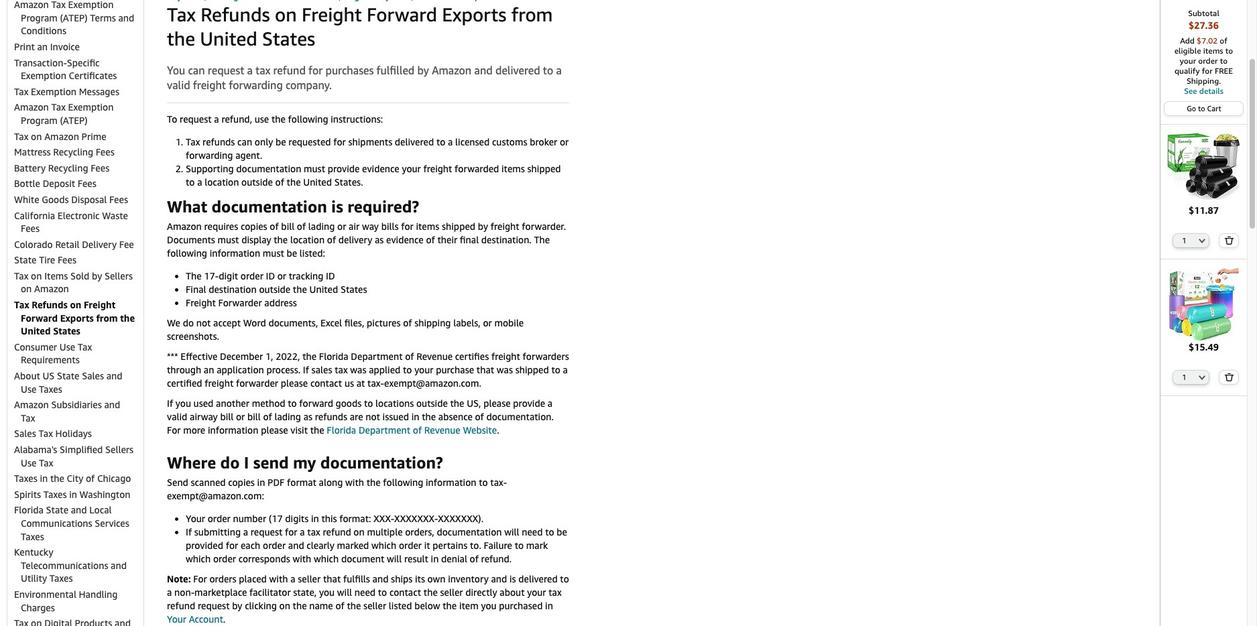 Task type: describe. For each thing, give the bounding box(es) containing it.
2 vertical spatial seller
[[364, 600, 387, 612]]

name
[[309, 600, 333, 612]]

2022,
[[276, 351, 300, 362]]

forwarding inside tax refunds can only be requested for shipments delivered to a licensed customs broker                      or forwarding agent. supporting documentation must provide evidence your freight forwarded items shipped to a location outside of the united states.
[[186, 149, 233, 161]]

requires
[[204, 221, 238, 232]]

contact inside *** effective december 1, 2022, the florida department of revenue certifies freight             forwarders through an application process. if sales tax was applied to your purchase             that was shipped to a certified freight forwarder please contact us at tax-exempt@amazon.com.
[[311, 378, 342, 389]]

by inside what documentation is required? amazon requires copies of bill of lading or air way bills for items shipped by freight             forwarder. documents must display the location of delivery as evidence of their final             destination. the following information must be listed:
[[478, 221, 488, 232]]

delete image
[[1225, 373, 1235, 382]]

tax down tax exemption messages link
[[51, 102, 66, 113]]

2 vertical spatial state
[[46, 505, 68, 516]]

florida department of revenue website .
[[327, 425, 500, 436]]

your inside for orders placed with a seller that fulfills and ships its own inventory and is delivered             to a non-marketplace facilitator state, you will need to contact the seller directly             about your tax refund request by clicking on the name of the seller listed below the             item you purchased in your account .
[[167, 614, 187, 625]]

united inside tax refunds can only be requested for shipments delivered to a licensed customs broker                      or forwarding agent. supporting documentation must provide evidence your freight forwarded items shipped to a location outside of the united states.
[[303, 176, 332, 188]]

order up "result"
[[399, 540, 422, 551]]

can inside tax refunds can only be requested for shipments delivered to a licensed customs broker                      or forwarding agent. supporting documentation must provide evidence your freight forwarded items shipped to a location outside of the united states.
[[238, 136, 252, 147]]

prime
[[82, 131, 106, 142]]

see
[[1185, 86, 1198, 96]]

of inside *** effective december 1, 2022, the florida department of revenue certifies freight             forwarders through an application process. if sales tax was applied to your purchase             that was shipped to a certified freight forwarder please contact us at tax-exempt@amazon.com.
[[405, 351, 414, 362]]

tax up requirements
[[78, 341, 92, 353]]

order up submitting on the bottom of the page
[[208, 513, 231, 525]]

california
[[14, 210, 55, 221]]

in down taxes in the city of chicago link
[[69, 489, 77, 500]]

at
[[357, 378, 365, 389]]

mark
[[527, 540, 548, 551]]

(17
[[269, 513, 283, 525]]

if you used another method to forward goods to locations outside the us, please provide             a valid airway bill or bill of lading as refunds are not issued in the absence of             documentation. for more information please visit the
[[167, 398, 554, 436]]

freight inside the you can request a tax refund for purchases fulfilled by amazon and delivered to a valid freight forwarding company.
[[193, 79, 226, 92]]

1 horizontal spatial sales
[[82, 370, 104, 382]]

2 vertical spatial use
[[21, 457, 36, 469]]

battery recycling fees link
[[14, 162, 110, 174]]

0 horizontal spatial must
[[218, 234, 239, 245]]

tax exemption messages link
[[14, 86, 119, 97]]

must inside tax refunds can only be requested for shipments delivered to a licensed customs broker                      or forwarding agent. supporting documentation must provide evidence your freight forwarded items shipped to a location outside of the united states.
[[304, 163, 325, 174]]

provide inside if you used another method to forward goods to locations outside the us, please provide             a valid airway bill or bill of lading as refunds are not issued in the absence of             documentation. for more information please visit the
[[513, 398, 545, 409]]

and inside your order number (17 digits in this format: xxx-xxxxxxx-xxxxxxx). if submitting a request for a tax refund on multiple orders, documentation will need                         to be provided for each order and clearly marked which order it pertains to. failure                         to mark which order corresponds with which document will result in denial of refund.
[[288, 540, 304, 551]]

forwarding inside the you can request a tax refund for purchases fulfilled by amazon and delivered to a valid freight forwarding company.
[[229, 79, 283, 92]]

information inside what documentation is required? amazon requires copies of bill of lading or air way bills for items shipped by freight             forwarder. documents must display the location of delivery as evidence of their final             destination. the following information must be listed:
[[210, 247, 260, 259]]

to inside 'send scanned copies in pdf format along with the following information to tax- exempt@amazon.com:'
[[479, 477, 488, 488]]

each
[[241, 540, 261, 551]]

exemption up amazon tax exemption program (atep) link
[[31, 86, 77, 97]]

the inside the 17-digit order id or tracking id final destination outside the united states freight forwarder address
[[293, 284, 307, 295]]

0 vertical spatial seller
[[298, 573, 321, 585]]

refunds inside amazon tax exemption program (atep) terms and conditions print an invoice transaction-specific exemption certificates tax exemption messages amazon tax exemption program (atep) tax on amazon prime mattress recycling fees battery recycling fees bottle deposit fees white goods disposal fees california electronic waste fees colorado retail delivery fee state tire fees tax on items sold by sellers on amazon tax refunds on freight forward exports from the united states consumer use tax requirements about us state sales and use taxes amazon subsidiaries and tax sales tax holidays alabama's simplified sellers use tax taxes in the city of chicago spirits taxes in washington florida state and local communications services taxes kentucky telecommunications and utility taxes environmental handling charges
[[32, 299, 68, 311]]

and inside the you can request a tax refund for purchases fulfilled by amazon and delivered to a valid freight forwarding company.
[[475, 64, 493, 77]]

will for xxxxxxx).
[[505, 527, 520, 538]]

that inside for orders placed with a seller that fulfills and ships its own inventory and is delivered             to a non-marketplace facilitator state, you will need to contact the seller directly             about your tax refund request by clicking on the name of the seller listed below the             item you purchased in your account .
[[323, 573, 341, 585]]

go
[[1188, 104, 1197, 113]]

items inside of eligible items to your order to qualify for free shipping.
[[1204, 46, 1224, 56]]

location inside what documentation is required? amazon requires copies of bill of lading or air way bills for items shipped by freight             forwarder. documents must display the location of delivery as evidence of their final             destination. the following information must be listed:
[[290, 234, 325, 245]]

non-
[[174, 587, 195, 598]]

of up website at the left of page
[[475, 411, 484, 423]]

tax up consumer
[[14, 299, 29, 311]]

facilitator
[[250, 587, 291, 598]]

for left each
[[226, 540, 238, 551]]

what
[[167, 197, 207, 216]]

orders,
[[405, 527, 435, 538]]

please inside *** effective december 1, 2022, the florida department of revenue certifies freight             forwarders through an application process. if sales tax was applied to your purchase             that was shipped to a certified freight forwarder please contact us at tax-exempt@amazon.com.
[[281, 378, 308, 389]]

outside inside tax refunds can only be requested for shipments delivered to a licensed customs broker                      or forwarding agent. supporting documentation must provide evidence your freight forwarded items shipped to a location outside of the united states.
[[242, 176, 273, 188]]

2 horizontal spatial which
[[372, 540, 397, 551]]

united inside the 17-digit order id or tracking id final destination outside the united states freight forwarder address
[[310, 284, 338, 295]]

1 vertical spatial sales
[[14, 428, 36, 440]]

forwarder
[[218, 297, 262, 308]]

forwarded
[[455, 163, 499, 174]]

taxes down us
[[39, 384, 62, 395]]

december
[[220, 351, 263, 362]]

delivery
[[82, 239, 117, 250]]

final
[[460, 234, 479, 245]]

2 vertical spatial must
[[263, 247, 284, 259]]

the inside the 17-digit order id or tracking id final destination outside the united states freight forwarder address
[[186, 270, 202, 282]]

locations
[[376, 398, 414, 409]]

1 id from the left
[[266, 270, 275, 282]]

about
[[14, 370, 40, 382]]

the up florida department of revenue website .
[[422, 411, 436, 423]]

tax inside the you can request a tax refund for purchases fulfilled by amazon and delivered to a valid freight forwarding company.
[[256, 64, 271, 77]]

holidays
[[55, 428, 92, 440]]

tax up mattress
[[14, 131, 28, 142]]

florida department of revenue website link
[[327, 425, 497, 436]]

tax up sales tax holidays 'link'
[[21, 412, 35, 424]]

of left their
[[426, 234, 435, 245]]

their
[[438, 234, 458, 245]]

this
[[322, 513, 337, 525]]

amazon tax exemption program (atep) link
[[14, 102, 114, 126]]

mattress recycling fees link
[[14, 146, 115, 158]]

freight inside tax refunds can only be requested for shipments delivered to a licensed customs broker                      or forwarding agent. supporting documentation must provide evidence your freight forwarded items shipped to a location outside of the united states.
[[424, 163, 452, 174]]

send
[[253, 453, 289, 472]]

by inside amazon tax exemption program (atep) terms and conditions print an invoice transaction-specific exemption certificates tax exemption messages amazon tax exemption program (atep) tax on amazon prime mattress recycling fees battery recycling fees bottle deposit fees white goods disposal fees california electronic waste fees colorado retail delivery fee state tire fees tax on items sold by sellers on amazon tax refunds on freight forward exports from the united states consumer use tax requirements about us state sales and use taxes amazon subsidiaries and tax sales tax holidays alabama's simplified sellers use tax taxes in the city of chicago spirits taxes in washington florida state and local communications services taxes kentucky telecommunications and utility taxes environmental handling charges
[[92, 270, 102, 282]]

tax down state tire fees link
[[14, 270, 28, 282]]

of up display
[[270, 221, 279, 232]]

shipments
[[349, 136, 393, 147]]

inventory
[[448, 573, 489, 585]]

its
[[415, 573, 425, 585]]

or inside "we do not accept word documents, excel files, pictures of shipping labels, or mobile screenshots."
[[483, 317, 492, 329]]

tax inside for orders placed with a seller that fulfills and ships its own inventory and is delivered             to a non-marketplace facilitator state, you will need to contact the seller directly             about your tax refund request by clicking on the name of the seller listed below the             item you purchased in your account .
[[549, 587, 562, 598]]

order inside of eligible items to your order to qualify for free shipping.
[[1199, 56, 1219, 66]]

documentation inside tax refunds can only be requested for shipments delivered to a licensed customs broker                      or forwarding agent. supporting documentation must provide evidence your freight forwarded items shipped to a location outside of the united states.
[[236, 163, 301, 174]]

in up spirits
[[40, 473, 48, 485]]

below
[[415, 600, 441, 612]]

tax up conditions
[[51, 0, 66, 10]]

from inside 'tax refunds on freight forward exports from the united states'
[[512, 3, 553, 25]]

kentucky telecommunications and utility taxes link
[[14, 547, 127, 585]]

us,
[[467, 398, 481, 409]]

the inside 'send scanned copies in pdf format along with the following information to tax- exempt@amazon.com:'
[[367, 477, 381, 488]]

0 horizontal spatial bill
[[220, 411, 234, 423]]

process.
[[267, 364, 301, 376]]

to inside the you can request a tax refund for purchases fulfilled by amazon and delivered to a valid freight forwarding company.
[[543, 64, 554, 77]]

or inside what documentation is required? amazon requires copies of bill of lading or air way bills for items shipped by freight             forwarder. documents must display the location of delivery as evidence of their final             destination. the following information must be listed:
[[338, 221, 346, 232]]

not inside "we do not accept word documents, excel files, pictures of shipping labels, or mobile screenshots."
[[196, 317, 211, 329]]

delivered inside the you can request a tax refund for purchases fulfilled by amazon and delivered to a valid freight forwarding company.
[[496, 64, 541, 77]]

. inside for orders placed with a seller that fulfills and ships its own inventory and is delivered             to a non-marketplace facilitator state, you will need to contact the seller directly             about your tax refund request by clicking on the name of the seller listed below the             item you purchased in your account .
[[223, 614, 226, 625]]

forwarder
[[236, 378, 278, 389]]

refunds inside 'tax refunds on freight forward exports from the united states'
[[201, 3, 270, 25]]

the left city
[[50, 473, 64, 485]]

tax inside *** effective december 1, 2022, the florida department of revenue certifies freight             forwarders through an application process. if sales tax was applied to your purchase             that was shipped to a certified freight forwarder please contact us at tax-exempt@amazon.com.
[[335, 364, 348, 376]]

order up corresponds
[[263, 540, 286, 551]]

the inside *** effective december 1, 2022, the florida department of revenue certifies freight             forwarders through an application process. if sales tax was applied to your purchase             that was shipped to a certified freight forwarder please contact us at tax-exempt@amazon.com.
[[303, 351, 317, 362]]

of up "listed:"
[[297, 221, 306, 232]]

request inside the you can request a tax refund for purchases fulfilled by amazon and delivered to a valid freight forwarding company.
[[208, 64, 244, 77]]

print
[[14, 41, 35, 52]]

2 vertical spatial please
[[261, 425, 288, 436]]

marketplace
[[195, 587, 247, 598]]

information inside if you used another method to forward goods to locations outside the us, please provide             a valid airway bill or bill of lading as refunds are not issued in the absence of             documentation. for more information please visit the
[[208, 425, 259, 436]]

documentation inside what documentation is required? amazon requires copies of bill of lading or air way bills for items shipped by freight             forwarder. documents must display the location of delivery as evidence of their final             destination. the following information must be listed:
[[212, 197, 327, 216]]

1 horizontal spatial which
[[314, 553, 339, 565]]

2 program from the top
[[21, 115, 58, 126]]

amazon up conditions
[[14, 0, 49, 10]]

if inside if you used another method to forward goods to locations outside the us, please provide             a valid airway bill or bill of lading as refunds are not issued in the absence of             documentation. for more information please visit the
[[167, 398, 173, 409]]

issued
[[383, 411, 409, 423]]

united inside amazon tax exemption program (atep) terms and conditions print an invoice transaction-specific exemption certificates tax exemption messages amazon tax exemption program (atep) tax on amazon prime mattress recycling fees battery recycling fees bottle deposit fees white goods disposal fees california electronic waste fees colorado retail delivery fee state tire fees tax on items sold by sellers on amazon tax refunds on freight forward exports from the united states consumer use tax requirements about us state sales and use taxes amazon subsidiaries and tax sales tax holidays alabama's simplified sellers use tax taxes in the city of chicago spirits taxes in washington florida state and local communications services taxes kentucky telecommunications and utility taxes environmental handling charges
[[21, 326, 51, 337]]

orders
[[210, 573, 237, 585]]

0 vertical spatial use
[[60, 341, 75, 353]]

consumer use tax requirements link
[[14, 341, 92, 366]]

add
[[1181, 36, 1196, 46]]

1 was from the left
[[350, 364, 367, 376]]

information inside 'send scanned copies in pdf format along with the following information to tax- exempt@amazon.com:'
[[426, 477, 477, 488]]

amazon subsidiaries and tax link
[[14, 399, 120, 424]]

fulfills
[[343, 573, 370, 585]]

with inside your order number (17 digits in this format: xxx-xxxxxxx-xxxxxxx). if submitting a request for a tax refund on multiple orders, documentation will need                         to be provided for each order and clearly marked which order it pertains to. failure                         to mark which order corresponds with which document will result in denial of refund.
[[293, 553, 312, 565]]

sales
[[312, 364, 332, 376]]

refunds inside if you used another method to forward goods to locations outside the us, please provide             a valid airway bill or bill of lading as refunds are not issued in the absence of             documentation. for more information please visit the
[[315, 411, 348, 423]]

united inside 'tax refunds on freight forward exports from the united states'
[[200, 28, 257, 50]]

method
[[252, 398, 286, 409]]

items inside tax refunds can only be requested for shipments delivered to a licensed customs broker                      or forwarding agent. supporting documentation must provide evidence your freight forwarded items shipped to a location outside of the united states.
[[502, 163, 525, 174]]

by inside for orders placed with a seller that fulfills and ships its own inventory and is delivered             to a non-marketplace facilitator state, you will need to contact the seller directly             about your tax refund request by clicking on the name of the seller listed below the             item you purchased in your account .
[[232, 600, 243, 612]]

of down locations
[[413, 425, 422, 436]]

airway
[[190, 411, 218, 423]]

handling
[[79, 589, 118, 600]]

the inside tax refunds can only be requested for shipments delivered to a licensed customs broker                      or forwarding agent. supporting documentation must provide evidence your freight forwarded items shipped to a location outside of the united states.
[[287, 176, 301, 188]]

display
[[242, 234, 271, 245]]

dropdown image for $15.49
[[1200, 375, 1206, 381]]

to
[[167, 113, 177, 125]]

provide inside tax refunds can only be requested for shipments delivered to a licensed customs broker                      or forwarding agent. supporting documentation must provide evidence your freight forwarded items shipped to a location outside of the united states.
[[328, 163, 360, 174]]

the up below
[[424, 587, 438, 598]]

chicago
[[97, 473, 131, 485]]

1 vertical spatial department
[[359, 425, 411, 436]]

listed:
[[300, 247, 325, 259]]

exemption up terms
[[68, 0, 114, 10]]

2 (atep) from the top
[[60, 115, 88, 126]]

placed
[[239, 573, 267, 585]]

freight inside amazon tax exemption program (atep) terms and conditions print an invoice transaction-specific exemption certificates tax exemption messages amazon tax exemption program (atep) tax on amazon prime mattress recycling fees battery recycling fees bottle deposit fees white goods disposal fees california electronic waste fees colorado retail delivery fee state tire fees tax on items sold by sellers on amazon tax refunds on freight forward exports from the united states consumer use tax requirements about us state sales and use taxes amazon subsidiaries and tax sales tax holidays alabama's simplified sellers use tax taxes in the city of chicago spirits taxes in washington florida state and local communications services taxes kentucky telecommunications and utility taxes environmental handling charges
[[84, 299, 116, 311]]

your inside of eligible items to your order to qualify for free shipping.
[[1181, 56, 1197, 66]]

delete image
[[1225, 236, 1235, 245]]

1 for $11.87
[[1183, 236, 1187, 245]]

1 vertical spatial state
[[57, 370, 80, 382]]

for inside of eligible items to your order to qualify for free shipping.
[[1203, 66, 1214, 76]]

tax inside your order number (17 digits in this format: xxx-xxxxxxx-xxxxxxx). if submitting a request for a tax refund on multiple orders, documentation will need                         to be provided for each order and clearly marked which order it pertains to. failure                         to mark which order corresponds with which document will result in denial of refund.
[[307, 527, 321, 538]]

of inside tax refunds can only be requested for shipments delivered to a licensed customs broker                      or forwarding agent. supporting documentation must provide evidence your freight forwarded items shipped to a location outside of the united states.
[[275, 176, 284, 188]]

forward inside amazon tax exemption program (atep) terms and conditions print an invoice transaction-specific exemption certificates tax exemption messages amazon tax exemption program (atep) tax on amazon prime mattress recycling fees battery recycling fees bottle deposit fees white goods disposal fees california electronic waste fees colorado retail delivery fee state tire fees tax on items sold by sellers on amazon tax refunds on freight forward exports from the united states consumer use tax requirements about us state sales and use taxes amazon subsidiaries and tax sales tax holidays alabama's simplified sellers use tax taxes in the city of chicago spirits taxes in washington florida state and local communications services taxes kentucky telecommunications and utility taxes environmental handling charges
[[21, 312, 58, 324]]

utility
[[21, 573, 47, 585]]

result
[[405, 553, 429, 565]]

subtotal
[[1189, 8, 1220, 18]]

1 vertical spatial use
[[21, 384, 36, 395]]

1 vertical spatial revenue
[[425, 425, 461, 436]]

documents
[[167, 234, 215, 245]]

amazon inside what documentation is required? amazon requires copies of bill of lading or air way bills for items shipped by freight             forwarder. documents must display the location of delivery as evidence of their final             destination. the following information must be listed:
[[167, 221, 202, 232]]

with inside 'send scanned copies in pdf format along with the following information to tax- exempt@amazon.com:'
[[346, 477, 364, 488]]

do for we
[[183, 317, 194, 329]]

copies inside what documentation is required? amazon requires copies of bill of lading or air way bills for items shipped by freight             forwarder. documents must display the location of delivery as evidence of their final             destination. the following information must be listed:
[[241, 221, 267, 232]]

bill inside what documentation is required? amazon requires copies of bill of lading or air way bills for items shipped by freight             forwarder. documents must display the location of delivery as evidence of their final             destination. the following information must be listed:
[[281, 221, 295, 232]]

add $7.02
[[1181, 36, 1221, 46]]

1 vertical spatial sellers
[[105, 444, 134, 456]]

outside for method
[[417, 398, 448, 409]]

to request a refund, use the following instructions:
[[167, 113, 383, 125]]

the left we
[[120, 312, 135, 324]]

item
[[460, 600, 479, 612]]

you inside if you used another method to forward goods to locations outside the us, please provide             a valid airway bill or bill of lading as refunds are not issued in the absence of             documentation. for more information please visit the
[[176, 398, 191, 409]]

evidence inside what documentation is required? amazon requires copies of bill of lading or air way bills for items shipped by freight             forwarder. documents must display the location of delivery as evidence of their final             destination. the following information must be listed:
[[386, 234, 424, 245]]

hommaly 1.2 gallon 240 pcs small black trash bags, strong garbage bags, bathroom trash can bin liners unscented, mini plastic bags for office, waste basket liner, fit 3,4.5,6 liters, 0.5,0.8,1,1.2 gal image
[[1168, 130, 1241, 204]]

an inside amazon tax exemption program (atep) terms and conditions print an invoice transaction-specific exemption certificates tax exemption messages amazon tax exemption program (atep) tax on amazon prime mattress recycling fees battery recycling fees bottle deposit fees white goods disposal fees california electronic waste fees colorado retail delivery fee state tire fees tax on items sold by sellers on amazon tax refunds on freight forward exports from the united states consumer use tax requirements about us state sales and use taxes amazon subsidiaries and tax sales tax holidays alabama's simplified sellers use tax taxes in the city of chicago spirits taxes in washington florida state and local communications services taxes kentucky telecommunications and utility taxes environmental handling charges
[[37, 41, 48, 52]]

the down state,
[[293, 600, 307, 612]]

refund,
[[222, 113, 252, 125]]

0 horizontal spatial which
[[186, 553, 211, 565]]

freight up "another"
[[205, 378, 234, 389]]

tax- inside 'send scanned copies in pdf format along with the following information to tax- exempt@amazon.com:'
[[491, 477, 507, 488]]

items
[[44, 270, 68, 282]]

in right "result"
[[431, 553, 439, 565]]

used
[[194, 398, 214, 409]]

or inside if you used another method to forward goods to locations outside the us, please provide             a valid airway bill or bill of lading as refunds are not issued in the absence of             documentation. for more information please visit the
[[236, 411, 245, 423]]

terms
[[90, 12, 116, 23]]

taxes down taxes in the city of chicago link
[[43, 489, 67, 500]]

purchases
[[326, 64, 374, 77]]

forward inside 'tax refunds on freight forward exports from the united states'
[[367, 3, 437, 25]]

delivery
[[339, 234, 373, 245]]

following inside 'send scanned copies in pdf format along with the following information to tax- exempt@amazon.com:'
[[383, 477, 424, 488]]

with inside for orders placed with a seller that fulfills and ships its own inventory and is delivered             to a non-marketplace facilitator state, you will need to contact the seller directly             about your tax refund request by clicking on the name of the seller listed below the             item you purchased in your account .
[[269, 573, 288, 585]]

tax up "alabama's"
[[39, 428, 53, 440]]

environmental
[[14, 589, 76, 600]]

amazon tax exemption program (atep) terms and conditions link
[[14, 0, 134, 36]]

0 vertical spatial recycling
[[53, 146, 93, 158]]

following inside what documentation is required? amazon requires copies of bill of lading or air way bills for items shipped by freight             forwarder. documents must display the location of delivery as evidence of their final             destination. the following information must be listed:
[[167, 247, 207, 259]]

to.
[[470, 540, 482, 551]]

will for its
[[337, 587, 352, 598]]

refund inside for orders placed with a seller that fulfills and ships its own inventory and is delivered             to a non-marketplace facilitator state, you will need to contact the seller directly             about your tax refund request by clicking on the name of the seller listed below the             item you purchased in your account .
[[167, 600, 195, 612]]

from inside amazon tax exemption program (atep) terms and conditions print an invoice transaction-specific exemption certificates tax exemption messages amazon tax exemption program (atep) tax on amazon prime mattress recycling fees battery recycling fees bottle deposit fees white goods disposal fees california electronic waste fees colorado retail delivery fee state tire fees tax on items sold by sellers on amazon tax refunds on freight forward exports from the united states consumer use tax requirements about us state sales and use taxes amazon subsidiaries and tax sales tax holidays alabama's simplified sellers use tax taxes in the city of chicago spirits taxes in washington florida state and local communications services taxes kentucky telecommunications and utility taxes environmental handling charges
[[96, 312, 118, 324]]

tax down transaction-
[[14, 86, 28, 97]]

the right use on the left top of the page
[[272, 113, 286, 125]]

as inside what documentation is required? amazon requires copies of bill of lading or air way bills for items shipped by freight             forwarder. documents must display the location of delivery as evidence of their final             destination. the following information must be listed:
[[375, 234, 384, 245]]

0 vertical spatial following
[[288, 113, 328, 125]]

where do i send my documentation?
[[167, 453, 443, 472]]

forwarders
[[523, 351, 569, 362]]

***
[[167, 351, 178, 362]]

us
[[345, 378, 354, 389]]

communications
[[21, 518, 92, 529]]

tax down "alabama's"
[[39, 457, 53, 469]]

the up absence
[[450, 398, 465, 409]]

alabama's
[[14, 444, 57, 456]]

order inside the 17-digit order id or tracking id final destination outside the united states freight forwarder address
[[241, 270, 264, 282]]

amazon up mattress recycling fees link at the left
[[44, 131, 79, 142]]

your order number (17 digits in this format: xxx-xxxxxxx-xxxxxxx). if submitting a request for a tax refund on multiple orders, documentation will need                         to be provided for each order and clearly marked which order it pertains to. failure                         to mark which order corresponds with which document will result in denial of refund.
[[186, 513, 568, 565]]

air
[[349, 221, 360, 232]]

the right visit
[[310, 425, 325, 436]]

for down digits on the left bottom
[[285, 527, 298, 538]]

in left this
[[311, 513, 319, 525]]

charges
[[21, 602, 55, 614]]



Task type: locate. For each thing, give the bounding box(es) containing it.
screenshots.
[[167, 331, 219, 342]]

another
[[216, 398, 250, 409]]

where
[[167, 453, 216, 472]]

taxes
[[39, 384, 62, 395], [14, 473, 37, 485], [43, 489, 67, 500], [21, 531, 44, 542], [49, 573, 73, 585]]

can inside the you can request a tax refund for purchases fulfilled by amazon and delivered to a valid freight forwarding company.
[[188, 64, 205, 77]]

valid
[[167, 79, 190, 92], [167, 411, 187, 423]]

tax refunds on freight forward exports from the united states article
[[167, 3, 570, 627]]

or left the air
[[338, 221, 346, 232]]

outside down the agent.
[[242, 176, 273, 188]]

1 vertical spatial provide
[[513, 398, 545, 409]]

that down certifies
[[477, 364, 495, 376]]

for inside what documentation is required? amazon requires copies of bill of lading or air way bills for items shipped by freight             forwarder. documents must display the location of delivery as evidence of their final             destination. the following information must be listed:
[[401, 221, 414, 232]]

do left i
[[220, 453, 240, 472]]

provided
[[186, 540, 223, 551]]

services
[[95, 518, 129, 529]]

2 horizontal spatial will
[[505, 527, 520, 538]]

0 vertical spatial will
[[505, 527, 520, 538]]

department
[[351, 351, 403, 362], [359, 425, 411, 436]]

refunds
[[201, 3, 270, 25], [32, 299, 68, 311]]

0 vertical spatial documentation
[[236, 163, 301, 174]]

xxx-
[[374, 513, 395, 525]]

1 horizontal spatial exports
[[442, 3, 507, 25]]

your
[[1181, 56, 1197, 66], [402, 163, 421, 174], [415, 364, 434, 376], [527, 587, 546, 598]]

refund up company.
[[273, 64, 306, 77]]

must down requested
[[304, 163, 325, 174]]

valid inside if you used another method to forward goods to locations outside the us, please provide             a valid airway bill or bill of lading as refunds are not issued in the absence of             documentation. for more information please visit the
[[167, 411, 187, 423]]

2 vertical spatial outside
[[417, 398, 448, 409]]

0 horizontal spatial tax-
[[368, 378, 384, 389]]

None submit
[[1220, 234, 1239, 247], [1220, 371, 1239, 385], [1220, 234, 1239, 247], [1220, 371, 1239, 385]]

1 horizontal spatial is
[[510, 573, 516, 585]]

1 vertical spatial (atep)
[[60, 115, 88, 126]]

shipped up final
[[442, 221, 476, 232]]

in inside 'send scanned copies in pdf format along with the following information to tax- exempt@amazon.com:'
[[257, 477, 265, 488]]

can right you
[[188, 64, 205, 77]]

0 vertical spatial sellers
[[105, 270, 133, 282]]

1 horizontal spatial forward
[[367, 3, 437, 25]]

send scanned copies in pdf format along with the following information to tax- exempt@amazon.com:
[[167, 477, 507, 502]]

1 vertical spatial lading
[[275, 411, 301, 423]]

contact down sales
[[311, 378, 342, 389]]

exemption down transaction-
[[21, 70, 66, 81]]

1 horizontal spatial the
[[534, 234, 550, 245]]

need inside for orders placed with a seller that fulfills and ships its own inventory and is delivered             to a non-marketplace facilitator state, you will need to contact the seller directly             about your tax refund request by clicking on the name of the seller listed below the             item you purchased in your account .
[[355, 587, 376, 598]]

*** effective december 1, 2022, the florida department of revenue certifies freight             forwarders through an application process. if sales tax was applied to your purchase             that was shipped to a certified freight forwarder please contact us at tax-exempt@amazon.com.
[[167, 351, 569, 389]]

revenue inside *** effective december 1, 2022, the florida department of revenue certifies freight             forwarders through an application process. if sales tax was applied to your purchase             that was shipped to a certified freight forwarder please contact us at tax-exempt@amazon.com.
[[417, 351, 453, 362]]

1 horizontal spatial need
[[522, 527, 543, 538]]

1 vertical spatial copies
[[228, 477, 255, 488]]

1 horizontal spatial .
[[497, 425, 500, 436]]

sales up subsidiaries
[[82, 370, 104, 382]]

0 vertical spatial .
[[497, 425, 500, 436]]

by
[[418, 64, 429, 77], [478, 221, 488, 232], [92, 270, 102, 282], [232, 600, 243, 612]]

0 vertical spatial (atep)
[[60, 12, 88, 23]]

1 vertical spatial refunds
[[32, 299, 68, 311]]

your inside for orders placed with a seller that fulfills and ships its own inventory and is delivered             to a non-marketplace facilitator state, you will need to contact the seller directly             about your tax refund request by clicking on the name of the seller listed below the             item you purchased in your account .
[[527, 587, 546, 598]]

can
[[188, 64, 205, 77], [238, 136, 252, 147]]

1 vertical spatial that
[[323, 573, 341, 585]]

0 horizontal spatial location
[[205, 176, 239, 188]]

about us state sales and use taxes link
[[14, 370, 122, 395]]

1 vertical spatial seller
[[440, 587, 463, 598]]

multiple
[[367, 527, 403, 538]]

for
[[167, 425, 181, 436], [193, 573, 207, 585]]

dropdown image left delete icon
[[1200, 375, 1206, 381]]

tax inside tax refunds can only be requested for shipments delivered to a licensed customs broker                      or forwarding agent. supporting documentation must provide evidence your freight forwarded items shipped to a location outside of the united states.
[[186, 136, 200, 147]]

lading inside what documentation is required? amazon requires copies of bill of lading or air way bills for items shipped by freight             forwarder. documents must display the location of delivery as evidence of their final             destination. the following information must be listed:
[[309, 221, 335, 232]]

1.2 gallon/330pcs strong trash bags colorful clear garbage bags by teivio, bathroom trash can bin liners, small plastic bags for home office kitchen, multicolor image
[[1168, 267, 1241, 341]]

free
[[1216, 66, 1234, 76]]

need for the
[[355, 587, 376, 598]]

0 vertical spatial refunds
[[203, 136, 235, 147]]

city
[[67, 473, 83, 485]]

tax refunds can only be requested for shipments delivered to a licensed customs broker                      or forwarding agent. supporting documentation must provide evidence your freight forwarded items shipped to a location outside of the united states.
[[186, 136, 569, 188]]

the down documentation?
[[367, 477, 381, 488]]

local
[[89, 505, 112, 516]]

and
[[118, 12, 134, 23], [475, 64, 493, 77], [106, 370, 122, 382], [104, 399, 120, 411], [71, 505, 87, 516], [288, 540, 304, 551], [111, 560, 127, 571], [373, 573, 389, 585], [491, 573, 507, 585]]

taxes down telecommunications
[[49, 573, 73, 585]]

waste
[[102, 210, 128, 221]]

provide up the states.
[[328, 163, 360, 174]]

1 vertical spatial an
[[204, 364, 214, 376]]

freight up refund,
[[193, 79, 226, 92]]

items down customs at top
[[502, 163, 525, 174]]

1 vertical spatial do
[[220, 453, 240, 472]]

following down documentation?
[[383, 477, 424, 488]]

of down method
[[263, 411, 272, 423]]

1 vertical spatial forward
[[21, 312, 58, 324]]

amazon down items
[[34, 283, 69, 295]]

items up their
[[416, 221, 440, 232]]

1 1 from the top
[[1183, 236, 1187, 245]]

tax up supporting
[[186, 136, 200, 147]]

request right the to
[[180, 113, 212, 125]]

request down marketplace
[[198, 600, 230, 612]]

you can request a tax refund for purchases fulfilled by amazon and delivered to a valid freight forwarding company.
[[167, 64, 562, 92]]

exports
[[442, 3, 507, 25], [60, 312, 94, 324]]

of inside amazon tax exemption program (atep) terms and conditions print an invoice transaction-specific exemption certificates tax exemption messages amazon tax exemption program (atep) tax on amazon prime mattress recycling fees battery recycling fees bottle deposit fees white goods disposal fees california electronic waste fees colorado retail delivery fee state tire fees tax on items sold by sellers on amazon tax refunds on freight forward exports from the united states consumer use tax requirements about us state sales and use taxes amazon subsidiaries and tax sales tax holidays alabama's simplified sellers use tax taxes in the city of chicago spirits taxes in washington florida state and local communications services taxes kentucky telecommunications and utility taxes environmental handling charges
[[86, 473, 95, 485]]

copies down i
[[228, 477, 255, 488]]

. down marketplace
[[223, 614, 226, 625]]

consumer
[[14, 341, 57, 353]]

valid inside the you can request a tax refund for purchases fulfilled by amazon and delivered to a valid freight forwarding company.
[[167, 79, 190, 92]]

was up the at
[[350, 364, 367, 376]]

2 vertical spatial following
[[383, 477, 424, 488]]

0 horizontal spatial forward
[[21, 312, 58, 324]]

1 vertical spatial dropdown image
[[1200, 375, 1206, 381]]

evidence down bills
[[386, 234, 424, 245]]

california electronic waste fees link
[[14, 210, 128, 234]]

need
[[522, 527, 543, 538], [355, 587, 376, 598]]

mobile
[[495, 317, 524, 329]]

company.
[[286, 79, 332, 92]]

forwarder.
[[522, 221, 566, 232]]

lading up "listed:"
[[309, 221, 335, 232]]

fee
[[119, 239, 134, 250]]

with right along
[[346, 477, 364, 488]]

location
[[205, 176, 239, 188], [290, 234, 325, 245]]

on inside 'tax refunds on freight forward exports from the united states'
[[275, 3, 297, 25]]

1 vertical spatial outside
[[259, 284, 291, 295]]

subsidiaries
[[51, 399, 102, 411]]

use
[[255, 113, 269, 125]]

1 vertical spatial need
[[355, 587, 376, 598]]

1 vertical spatial exports
[[60, 312, 94, 324]]

the inside 'tax refunds on freight forward exports from the united states'
[[167, 28, 195, 50]]

your up exempt@amazon.com.
[[415, 364, 434, 376]]

freight inside what documentation is required? amazon requires copies of bill of lading or air way bills for items shipped by freight             forwarder. documents must display the location of delivery as evidence of their final             destination. the following information must be listed:
[[491, 221, 520, 232]]

1 horizontal spatial bill
[[248, 411, 261, 423]]

request inside for orders placed with a seller that fulfills and ships its own inventory and is delivered             to a non-marketplace facilitator state, you will need to contact the seller directly             about your tax refund request by clicking on the name of the seller listed below the             item you purchased in your account .
[[198, 600, 230, 612]]

is inside for orders placed with a seller that fulfills and ships its own inventory and is delivered             to a non-marketplace facilitator state, you will need to contact the seller directly             about your tax refund request by clicking on the name of the seller listed below the             item you purchased in your account .
[[510, 573, 516, 585]]

0 vertical spatial forwarding
[[229, 79, 283, 92]]

0 vertical spatial state
[[14, 254, 37, 266]]

2 id from the left
[[326, 270, 335, 282]]

about
[[500, 587, 525, 598]]

freight up purchases
[[302, 3, 362, 25]]

1 vertical spatial recycling
[[48, 162, 88, 174]]

that inside *** effective december 1, 2022, the florida department of revenue certifies freight             forwarders through an application process. if sales tax was applied to your purchase             that was shipped to a certified freight forwarder please contact us at tax-exempt@amazon.com.
[[477, 364, 495, 376]]

what documentation is required? amazon requires copies of bill of lading or air way bills for items shipped by freight             forwarder. documents must display the location of delivery as evidence of their final             destination. the following information must be listed:
[[167, 197, 566, 259]]

alabama's simplified sellers use tax link
[[14, 444, 134, 469]]

id up address
[[266, 270, 275, 282]]

states up company.
[[262, 28, 315, 50]]

1 vertical spatial program
[[21, 115, 58, 126]]

need down fulfills
[[355, 587, 376, 598]]

electronic
[[58, 210, 100, 221]]

2 horizontal spatial items
[[1204, 46, 1224, 56]]

the
[[534, 234, 550, 245], [186, 270, 202, 282]]

specific
[[67, 57, 100, 68]]

revenue down absence
[[425, 425, 461, 436]]

0 horizontal spatial is
[[332, 197, 343, 216]]

2 horizontal spatial you
[[481, 600, 497, 612]]

1 vertical spatial not
[[366, 411, 380, 423]]

tax- right the at
[[368, 378, 384, 389]]

as down the way on the top left
[[375, 234, 384, 245]]

refund inside the you can request a tax refund for purchases fulfilled by amazon and delivered to a valid freight forwarding company.
[[273, 64, 306, 77]]

refund
[[273, 64, 306, 77], [323, 527, 351, 538], [167, 600, 195, 612]]

is
[[332, 197, 343, 216], [510, 573, 516, 585]]

we
[[167, 317, 180, 329]]

is up 'about'
[[510, 573, 516, 585]]

1 vertical spatial will
[[387, 553, 402, 565]]

items
[[1204, 46, 1224, 56], [502, 163, 525, 174], [416, 221, 440, 232]]

dropdown image
[[1200, 238, 1206, 243], [1200, 375, 1206, 381]]

your
[[186, 513, 205, 525], [167, 614, 187, 625]]

listed
[[389, 600, 412, 612]]

for left 'free'
[[1203, 66, 1214, 76]]

outside up address
[[259, 284, 291, 295]]

2 dropdown image from the top
[[1200, 375, 1206, 381]]

word
[[243, 317, 266, 329]]

the inside what documentation is required? amazon requires copies of bill of lading or air way bills for items shipped by freight             forwarder. documents must display the location of delivery as evidence of their final             destination. the following information must be listed:
[[274, 234, 288, 245]]

in up florida department of revenue website .
[[412, 411, 420, 423]]

0 vertical spatial as
[[375, 234, 384, 245]]

tire
[[39, 254, 55, 266]]

program up 'tax on amazon prime' link
[[21, 115, 58, 126]]

tax inside 'tax refunds on freight forward exports from the united states'
[[167, 3, 196, 25]]

your up submitting on the bottom of the page
[[186, 513, 205, 525]]

do for where
[[220, 453, 240, 472]]

certified
[[167, 378, 202, 389]]

note:
[[167, 573, 191, 585]]

0 horizontal spatial will
[[337, 587, 352, 598]]

information up xxxxxxx).
[[426, 477, 477, 488]]

0 horizontal spatial freight
[[84, 299, 116, 311]]

0 vertical spatial copies
[[241, 221, 267, 232]]

along
[[319, 477, 343, 488]]

dropdown image for $11.87
[[1200, 238, 1206, 243]]

states.
[[335, 176, 363, 188]]

be inside your order number (17 digits in this format: xxx-xxxxxxx-xxxxxxx). if submitting a request for a tax refund on multiple orders, documentation will need                         to be provided for each order and clearly marked which order it pertains to. failure                         to mark which order corresponds with which document will result in denial of refund.
[[557, 527, 568, 538]]

please down process. at the bottom
[[281, 378, 308, 389]]

recycling down mattress recycling fees link at the left
[[48, 162, 88, 174]]

1 horizontal spatial refunds
[[201, 3, 270, 25]]

0 horizontal spatial .
[[223, 614, 226, 625]]

your inside tax refunds can only be requested for shipments delivered to a licensed customs broker                      or forwarding agent. supporting documentation must provide evidence your freight forwarded items shipped to a location outside of the united states.
[[402, 163, 421, 174]]

contact inside for orders placed with a seller that fulfills and ships its own inventory and is delivered             to a non-marketplace facilitator state, you will need to contact the seller directly             about your tax refund request by clicking on the name of the seller listed below the             item you purchased in your account .
[[390, 587, 421, 598]]

2 valid from the top
[[167, 411, 187, 423]]

tax up us
[[335, 364, 348, 376]]

1 vertical spatial delivered
[[395, 136, 434, 147]]

or right "broker"
[[560, 136, 569, 147]]

freight down mobile
[[492, 351, 521, 362]]

of right city
[[86, 473, 95, 485]]

exemption down messages
[[68, 102, 114, 113]]

outside inside if you used another method to forward goods to locations outside the us, please provide             a valid airway bill or bill of lading as refunds are not issued in the absence of             documentation. for more information please visit the
[[417, 398, 448, 409]]

way
[[362, 221, 379, 232]]

of inside your order number (17 digits in this format: xxx-xxxxxxx-xxxxxxx). if submitting a request for a tax refund on multiple orders, documentation will need                         to be provided for each order and clearly marked which order it pertains to. failure                         to mark which order corresponds with which document will result in denial of refund.
[[470, 553, 479, 565]]

or inside tax refunds can only be requested for shipments delivered to a licensed customs broker                      or forwarding agent. supporting documentation must provide evidence your freight forwarded items shipped to a location outside of the united states.
[[560, 136, 569, 147]]

your inside *** effective december 1, 2022, the florida department of revenue certifies freight             forwarders through an application process. if sales tax was applied to your purchase             that was shipped to a certified freight forwarder please contact us at tax-exempt@amazon.com.
[[415, 364, 434, 376]]

0 horizontal spatial need
[[355, 587, 376, 598]]

freight inside the 17-digit order id or tracking id final destination outside the united states freight forwarder address
[[186, 297, 216, 308]]

of left delivery
[[327, 234, 336, 245]]

1 horizontal spatial refunds
[[315, 411, 348, 423]]

dropdown image left delete image
[[1200, 238, 1206, 243]]

of inside for orders placed with a seller that fulfills and ships its own inventory and is delivered             to a non-marketplace facilitator state, you will need to contact the seller directly             about your tax refund request by clicking on the name of the seller listed below the             item you purchased in your account .
[[336, 600, 345, 612]]

if
[[303, 364, 309, 376], [167, 398, 173, 409], [186, 527, 192, 538]]

freight left forwarded
[[424, 163, 452, 174]]

0 vertical spatial outside
[[242, 176, 273, 188]]

program up conditions
[[21, 12, 58, 23]]

following up requested
[[288, 113, 328, 125]]

if inside *** effective december 1, 2022, the florida department of revenue certifies freight             forwarders through an application process. if sales tax was applied to your purchase             that was shipped to a certified freight forwarder please contact us at tax-exempt@amazon.com.
[[303, 364, 309, 376]]

1 vertical spatial items
[[502, 163, 525, 174]]

florida inside *** effective december 1, 2022, the florida department of revenue certifies freight             forwarders through an application process. if sales tax was applied to your purchase             that was shipped to a certified freight forwarder please contact us at tax-exempt@amazon.com.
[[319, 351, 349, 362]]

for inside for orders placed with a seller that fulfills and ships its own inventory and is delivered             to a non-marketplace facilitator state, you will need to contact the seller directly             about your tax refund request by clicking on the name of the seller listed below the             item you purchased in your account .
[[193, 573, 207, 585]]

as inside if you used another method to forward goods to locations outside the us, please provide             a valid airway bill or bill of lading as refunds are not issued in the absence of             documentation. for more information please visit the
[[304, 411, 313, 423]]

0 horizontal spatial refunds
[[32, 299, 68, 311]]

documents,
[[269, 317, 318, 329]]

2 vertical spatial with
[[269, 573, 288, 585]]

seller
[[298, 573, 321, 585], [440, 587, 463, 598], [364, 600, 387, 612]]

17-
[[204, 270, 219, 282]]

shipped inside what documentation is required? amazon requires copies of bill of lading or air way bills for items shipped by freight             forwarder. documents must display the location of delivery as evidence of their final             destination. the following information must be listed:
[[442, 221, 476, 232]]

refund inside your order number (17 digits in this format: xxx-xxxxxxx-xxxxxxx). if submitting a request for a tax refund on multiple orders, documentation will need                         to be provided for each order and clearly marked which order it pertains to. failure                         to mark which order corresponds with which document will result in denial of refund.
[[323, 527, 351, 538]]

2 vertical spatial refund
[[167, 600, 195, 612]]

you
[[176, 398, 191, 409], [319, 587, 335, 598], [481, 600, 497, 612]]

amazon down the about
[[14, 399, 49, 411]]

department inside *** effective december 1, 2022, the florida department of revenue certifies freight             forwarders through an application process. if sales tax was applied to your purchase             that was shipped to a certified freight forwarder please contact us at tax-exempt@amazon.com.
[[351, 351, 403, 362]]

evidence inside tax refunds can only be requested for shipments delivered to a licensed customs broker                      or forwarding agent. supporting documentation must provide evidence your freight forwarded items shipped to a location outside of the united states.
[[362, 163, 400, 174]]

states inside the 17-digit order id or tracking id final destination outside the united states freight forwarder address
[[341, 284, 367, 295]]

1
[[1183, 236, 1187, 245], [1183, 373, 1187, 382]]

1 horizontal spatial items
[[502, 163, 525, 174]]

freight
[[193, 79, 226, 92], [424, 163, 452, 174], [491, 221, 520, 232], [492, 351, 521, 362], [205, 378, 234, 389]]

2 horizontal spatial must
[[304, 163, 325, 174]]

1 horizontal spatial lading
[[309, 221, 335, 232]]

1 vertical spatial forwarding
[[186, 149, 233, 161]]

1 vertical spatial florida
[[327, 425, 356, 436]]

0 horizontal spatial refund
[[167, 600, 195, 612]]

not up 'screenshots.' at the left
[[196, 317, 211, 329]]

refunds up supporting
[[203, 136, 235, 147]]

0 vertical spatial exports
[[442, 3, 507, 25]]

cart
[[1208, 104, 1222, 113]]

items inside what documentation is required? amazon requires copies of bill of lading or air way bills for items shipped by freight             forwarder. documents must display the location of delivery as evidence of their final             destination. the following information must be listed:
[[416, 221, 440, 232]]

(atep) left terms
[[60, 12, 88, 23]]

2 vertical spatial you
[[481, 600, 497, 612]]

clearly
[[307, 540, 335, 551]]

subtotal $27.36
[[1189, 8, 1220, 31]]

2 horizontal spatial if
[[303, 364, 309, 376]]

delivered inside tax refunds can only be requested for shipments delivered to a licensed customs broker                      or forwarding agent. supporting documentation must provide evidence your freight forwarded items shipped to a location outside of the united states.
[[395, 136, 434, 147]]

0 horizontal spatial you
[[176, 398, 191, 409]]

1 left delete image
[[1183, 236, 1187, 245]]

united
[[200, 28, 257, 50], [303, 176, 332, 188], [310, 284, 338, 295], [21, 326, 51, 337]]

outside for id
[[259, 284, 291, 295]]

0 vertical spatial location
[[205, 176, 239, 188]]

accept
[[213, 317, 241, 329]]

on inside for orders placed with a seller that fulfills and ships its own inventory and is delivered             to a non-marketplace facilitator state, you will need to contact the seller directly             about your tax refund request by clicking on the name of the seller listed below the             item you purchased in your account .
[[279, 600, 290, 612]]

freight inside 'tax refunds on freight forward exports from the united states'
[[302, 3, 362, 25]]

1 for $15.49
[[1183, 373, 1187, 382]]

1 horizontal spatial provide
[[513, 398, 545, 409]]

see details link
[[1168, 86, 1241, 96]]

0 horizontal spatial id
[[266, 270, 275, 282]]

1 vertical spatial can
[[238, 136, 252, 147]]

1 program from the top
[[21, 12, 58, 23]]

1 dropdown image from the top
[[1200, 238, 1206, 243]]

be inside tax refunds can only be requested for shipments delivered to a licensed customs broker                      or forwarding agent. supporting documentation must provide evidence your freight forwarded items shipped to a location outside of the united states.
[[276, 136, 286, 147]]

1 valid from the top
[[167, 79, 190, 92]]

an inside *** effective december 1, 2022, the florida department of revenue certifies freight             forwarders through an application process. if sales tax was applied to your purchase             that was shipped to a certified freight forwarder please contact us at tax-exempt@amazon.com.
[[204, 364, 214, 376]]

do up 'screenshots.' at the left
[[183, 317, 194, 329]]

0 vertical spatial please
[[281, 378, 308, 389]]

0 vertical spatial is
[[332, 197, 343, 216]]

0 vertical spatial sales
[[82, 370, 104, 382]]

id right tracking
[[326, 270, 335, 282]]

states inside 'tax refunds on freight forward exports from the united states'
[[262, 28, 315, 50]]

2 was from the left
[[497, 364, 513, 376]]

florida inside amazon tax exemption program (atep) terms and conditions print an invoice transaction-specific exemption certificates tax exemption messages amazon tax exemption program (atep) tax on amazon prime mattress recycling fees battery recycling fees bottle deposit fees white goods disposal fees california electronic waste fees colorado retail delivery fee state tire fees tax on items sold by sellers on amazon tax refunds on freight forward exports from the united states consumer use tax requirements about us state sales and use taxes amazon subsidiaries and tax sales tax holidays alabama's simplified sellers use tax taxes in the city of chicago spirits taxes in washington florida state and local communications services taxes kentucky telecommunications and utility taxes environmental handling charges
[[14, 505, 44, 516]]

location inside tax refunds can only be requested for shipments delivered to a licensed customs broker                      or forwarding agent. supporting documentation must provide evidence your freight forwarded items shipped to a location outside of the united states.
[[205, 176, 239, 188]]

your down "non-"
[[167, 614, 187, 625]]

please right the us,
[[484, 398, 511, 409]]

messages
[[79, 86, 119, 97]]

states inside amazon tax exemption program (atep) terms and conditions print an invoice transaction-specific exemption certificates tax exemption messages amazon tax exemption program (atep) tax on amazon prime mattress recycling fees battery recycling fees bottle deposit fees white goods disposal fees california electronic waste fees colorado retail delivery fee state tire fees tax on items sold by sellers on amazon tax refunds on freight forward exports from the united states consumer use tax requirements about us state sales and use taxes amazon subsidiaries and tax sales tax holidays alabama's simplified sellers use tax taxes in the city of chicago spirits taxes in washington florida state and local communications services taxes kentucky telecommunications and utility taxes environmental handling charges
[[53, 326, 80, 337]]

document
[[341, 553, 385, 565]]

taxes up spirits
[[14, 473, 37, 485]]

1 (atep) from the top
[[60, 12, 88, 23]]

2 1 from the top
[[1183, 373, 1187, 382]]

amazon down tax exemption messages link
[[14, 102, 49, 113]]

1 vertical spatial please
[[484, 398, 511, 409]]

exempt@amazon.com.
[[384, 378, 482, 389]]

for down 'instructions:'
[[334, 136, 346, 147]]

0 horizontal spatial that
[[323, 573, 341, 585]]

files,
[[345, 317, 365, 329]]

a inside *** effective december 1, 2022, the florida department of revenue certifies freight             forwarders through an application process. if sales tax was applied to your purchase             that was shipped to a certified freight forwarder please contact us at tax-exempt@amazon.com.
[[563, 364, 568, 376]]

0 vertical spatial do
[[183, 317, 194, 329]]

1 horizontal spatial you
[[319, 587, 335, 598]]

outside inside the 17-digit order id or tracking id final destination outside the united states freight forwarder address
[[259, 284, 291, 295]]

1 horizontal spatial be
[[287, 247, 297, 259]]

amazon up documents
[[167, 221, 202, 232]]

taxes in the city of chicago link
[[14, 473, 131, 485]]

contact down ships
[[390, 587, 421, 598]]

the down requested
[[287, 176, 301, 188]]

battery
[[14, 162, 46, 174]]

0 vertical spatial florida
[[319, 351, 349, 362]]

department down issued
[[359, 425, 411, 436]]

in inside for orders placed with a seller that fulfills and ships its own inventory and is delivered             to a non-marketplace facilitator state, you will need to contact the seller directly             about your tax refund request by clicking on the name of the seller listed below the             item you purchased in your account .
[[546, 600, 553, 612]]

tax right 'about'
[[549, 587, 562, 598]]

1 vertical spatial .
[[223, 614, 226, 625]]

print an invoice link
[[14, 41, 80, 52]]

the down fulfills
[[347, 600, 361, 612]]

delivered inside for orders placed with a seller that fulfills and ships its own inventory and is delivered             to a non-marketplace facilitator state, you will need to contact the seller directly             about your tax refund request by clicking on the name of the seller listed below the             item you purchased in your account .
[[519, 573, 558, 585]]

of right pictures
[[403, 317, 412, 329]]

forwarding up use on the left top of the page
[[229, 79, 283, 92]]

freight down tax on items sold by sellers on amazon link
[[84, 299, 116, 311]]

order down "$7.02"
[[1199, 56, 1219, 66]]

or right labels,
[[483, 317, 492, 329]]

absence
[[439, 411, 473, 423]]

application
[[217, 364, 264, 376]]

as
[[375, 234, 384, 245], [304, 411, 313, 423]]

state up communications
[[46, 505, 68, 516]]

copies inside 'send scanned copies in pdf format along with the following information to tax- exempt@amazon.com:'
[[228, 477, 255, 488]]

0 horizontal spatial as
[[304, 411, 313, 423]]

1 horizontal spatial contact
[[390, 587, 421, 598]]

exports inside amazon tax exemption program (atep) terms and conditions print an invoice transaction-specific exemption certificates tax exemption messages amazon tax exemption program (atep) tax on amazon prime mattress recycling fees battery recycling fees bottle deposit fees white goods disposal fees california electronic waste fees colorado retail delivery fee state tire fees tax on items sold by sellers on amazon tax refunds on freight forward exports from the united states consumer use tax requirements about us state sales and use taxes amazon subsidiaries and tax sales tax holidays alabama's simplified sellers use tax taxes in the city of chicago spirits taxes in washington florida state and local communications services taxes kentucky telecommunications and utility taxes environmental handling charges
[[60, 312, 94, 324]]

1 horizontal spatial seller
[[364, 600, 387, 612]]

directly
[[466, 587, 498, 598]]

account
[[189, 614, 223, 625]]

0 vertical spatial delivered
[[496, 64, 541, 77]]

taxes up kentucky
[[21, 531, 44, 542]]

shipped inside tax refunds can only be requested for shipments delivered to a licensed customs broker                      or forwarding agent. supporting documentation must provide evidence your freight forwarded items shipped to a location outside of the united states.
[[528, 163, 561, 174]]

0 horizontal spatial lading
[[275, 411, 301, 423]]

refunds inside tax refunds can only be requested for shipments delivered to a licensed customs broker                      or forwarding agent. supporting documentation must provide evidence your freight forwarded items shipped to a location outside of the united states.
[[203, 136, 235, 147]]

amazon tax exemption program (atep) terms and conditions print an invoice transaction-specific exemption certificates tax exemption messages amazon tax exemption program (atep) tax on amazon prime mattress recycling fees battery recycling fees bottle deposit fees white goods disposal fees california electronic waste fees colorado retail delivery fee state tire fees tax on items sold by sellers on amazon tax refunds on freight forward exports from the united states consumer use tax requirements about us state sales and use taxes amazon subsidiaries and tax sales tax holidays alabama's simplified sellers use tax taxes in the city of chicago spirits taxes in washington florida state and local communications services taxes kentucky telecommunications and utility taxes environmental handling charges
[[14, 0, 135, 614]]

revenue
[[417, 351, 453, 362], [425, 425, 461, 436]]

fulfilled
[[377, 64, 415, 77]]

0 horizontal spatial states
[[53, 326, 80, 337]]

you down certified
[[176, 398, 191, 409]]

0 horizontal spatial exports
[[60, 312, 94, 324]]

need for mark
[[522, 527, 543, 538]]

0 vertical spatial need
[[522, 527, 543, 538]]

through
[[167, 364, 201, 376]]

need up mark
[[522, 527, 543, 538]]

2 vertical spatial be
[[557, 527, 568, 538]]

of inside "we do not accept word documents, excel files, pictures of shipping labels, or mobile screenshots."
[[403, 317, 412, 329]]

the left item
[[443, 600, 457, 612]]

if inside your order number (17 digits in this format: xxx-xxxxxxx-xxxxxxx). if submitting a request for a tax refund on multiple orders, documentation will need                         to be provided for each order and clearly marked which order it pertains to. failure                         to mark which order corresponds with which document will result in denial of refund.
[[186, 527, 192, 538]]

refund down "non-"
[[167, 600, 195, 612]]

or inside the 17-digit order id or tracking id final destination outside the united states freight forwarder address
[[278, 270, 287, 282]]

in inside if you used another method to forward goods to locations outside the us, please provide             a valid airway bill or bill of lading as refunds are not issued in the absence of             documentation. for more information please visit the
[[412, 411, 420, 423]]

shipped inside *** effective december 1, 2022, the florida department of revenue certifies freight             forwarders through an application process. if sales tax was applied to your purchase             that was shipped to a certified freight forwarder please contact us at tax-exempt@amazon.com.
[[516, 364, 549, 376]]

tax- down website at the left of page
[[491, 477, 507, 488]]

washington
[[80, 489, 131, 500]]

1 horizontal spatial must
[[263, 247, 284, 259]]

more
[[183, 425, 205, 436]]

a inside if you used another method to forward goods to locations outside the us, please provide             a valid airway bill or bill of lading as refunds are not issued in the absence of             documentation. for more information please visit the
[[548, 398, 553, 409]]

0 horizontal spatial sales
[[14, 428, 36, 440]]

order up "orders" at the bottom left
[[213, 553, 236, 565]]

the up final
[[186, 270, 202, 282]]

for inside tax refunds can only be requested for shipments delivered to a licensed customs broker                      or forwarding agent. supporting documentation must provide evidence your freight forwarded items shipped to a location outside of the united states.
[[334, 136, 346, 147]]

contact
[[311, 378, 342, 389], [390, 587, 421, 598]]



Task type: vqa. For each thing, say whether or not it's contained in the screenshot.
'ASIN'
no



